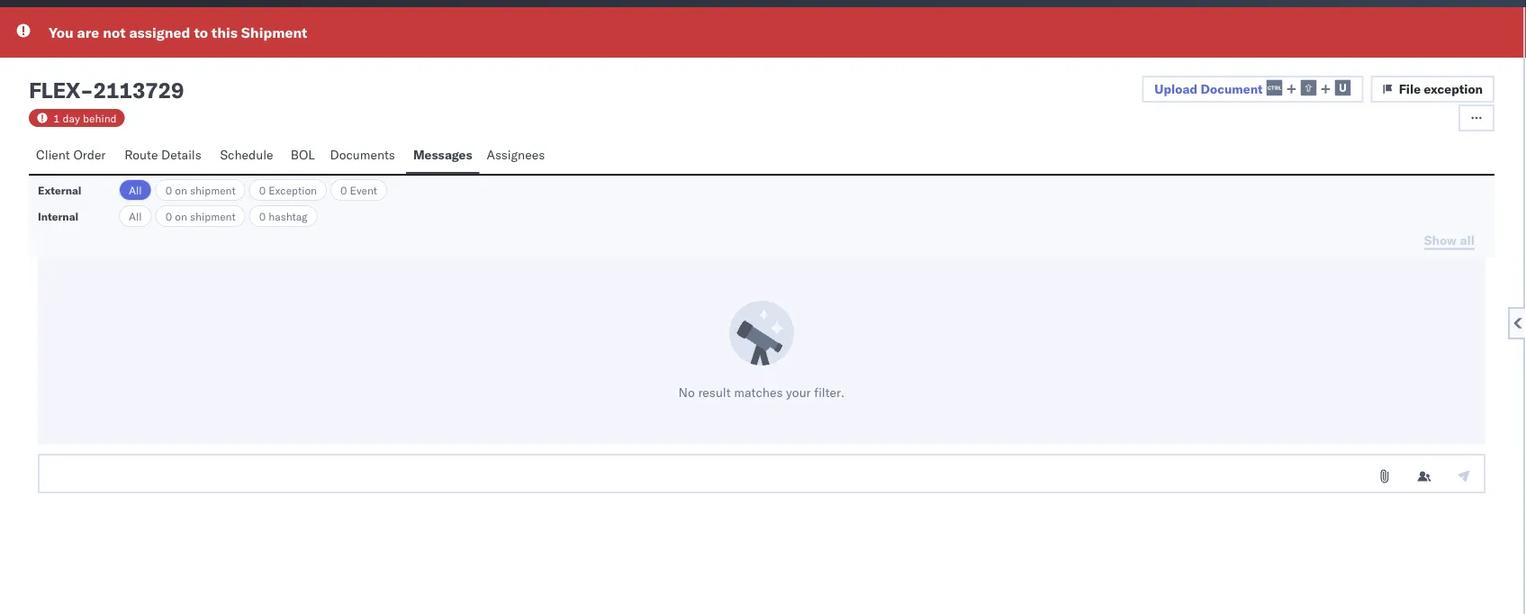 Task type: describe. For each thing, give the bounding box(es) containing it.
document
[[1201, 81, 1263, 96]]

upload document
[[1155, 81, 1263, 96]]

file exception
[[1400, 81, 1484, 97]]

exception
[[269, 183, 317, 197]]

no
[[679, 385, 695, 400]]

on for 0 hashtag
[[175, 209, 187, 223]]

you are not assigned to this shipment
[[49, 23, 307, 41]]

shipment
[[241, 23, 307, 41]]

result
[[698, 385, 731, 400]]

no result matches your filter.
[[679, 385, 845, 400]]

bol
[[291, 147, 315, 163]]

behind
[[83, 111, 117, 125]]

your
[[786, 385, 811, 400]]

event
[[350, 183, 377, 197]]

route details button
[[117, 139, 213, 174]]

1
[[53, 111, 60, 125]]

0 on shipment for 0 exception
[[165, 183, 236, 197]]

2113729
[[93, 77, 184, 104]]

all for external
[[129, 183, 142, 197]]

to
[[194, 23, 208, 41]]

route details
[[125, 147, 202, 163]]

route
[[125, 147, 158, 163]]

flex
[[29, 77, 80, 104]]

internal
[[38, 209, 79, 223]]

details
[[161, 147, 202, 163]]

-
[[80, 77, 93, 104]]

client
[[36, 147, 70, 163]]

not
[[103, 23, 126, 41]]

assigned
[[129, 23, 190, 41]]



Task type: vqa. For each thing, say whether or not it's contained in the screenshot.
2nd 0 On Shipment from the bottom of the page
yes



Task type: locate. For each thing, give the bounding box(es) containing it.
assignees
[[487, 147, 545, 163]]

file exception button
[[1372, 76, 1495, 103], [1372, 76, 1495, 103]]

0 vertical spatial shipment
[[190, 183, 236, 197]]

all button for internal
[[119, 205, 152, 227]]

filter.
[[815, 385, 845, 400]]

0 vertical spatial all button
[[119, 179, 152, 201]]

shipment for 0 exception
[[190, 183, 236, 197]]

all button for external
[[119, 179, 152, 201]]

0 event
[[341, 183, 377, 197]]

schedule
[[220, 147, 273, 163]]

0 vertical spatial on
[[175, 183, 187, 197]]

1 day behind
[[53, 111, 117, 125]]

1 vertical spatial shipment
[[190, 209, 236, 223]]

0
[[165, 183, 172, 197], [259, 183, 266, 197], [341, 183, 347, 197], [165, 209, 172, 223], [259, 209, 266, 223]]

0 on shipment
[[165, 183, 236, 197], [165, 209, 236, 223]]

2 all from the top
[[129, 209, 142, 223]]

1 vertical spatial 0 on shipment
[[165, 209, 236, 223]]

1 all button from the top
[[119, 179, 152, 201]]

on for 0 exception
[[175, 183, 187, 197]]

1 all from the top
[[129, 183, 142, 197]]

0 exception
[[259, 183, 317, 197]]

file
[[1400, 81, 1422, 97]]

0 on shipment for 0 hashtag
[[165, 209, 236, 223]]

day
[[63, 111, 80, 125]]

shipment for 0 hashtag
[[190, 209, 236, 223]]

all
[[129, 183, 142, 197], [129, 209, 142, 223]]

assignees button
[[480, 139, 556, 174]]

all for internal
[[129, 209, 142, 223]]

0 hashtag
[[259, 209, 308, 223]]

1 vertical spatial all
[[129, 209, 142, 223]]

this
[[212, 23, 238, 41]]

on
[[175, 183, 187, 197], [175, 209, 187, 223]]

matches
[[734, 385, 783, 400]]

order
[[73, 147, 106, 163]]

2 shipment from the top
[[190, 209, 236, 223]]

hashtag
[[269, 209, 308, 223]]

are
[[77, 23, 99, 41]]

1 shipment from the top
[[190, 183, 236, 197]]

None text field
[[38, 454, 1486, 494]]

client order button
[[29, 139, 117, 174]]

1 on from the top
[[175, 183, 187, 197]]

1 vertical spatial on
[[175, 209, 187, 223]]

upload document button
[[1143, 76, 1364, 103]]

documents
[[330, 147, 395, 163]]

2 on from the top
[[175, 209, 187, 223]]

bol button
[[284, 139, 323, 174]]

documents button
[[323, 139, 406, 174]]

2 all button from the top
[[119, 205, 152, 227]]

shipment
[[190, 183, 236, 197], [190, 209, 236, 223]]

external
[[38, 183, 82, 197]]

upload
[[1155, 81, 1198, 96]]

2 0 on shipment from the top
[[165, 209, 236, 223]]

all button
[[119, 179, 152, 201], [119, 205, 152, 227]]

messages button
[[406, 139, 480, 174]]

0 vertical spatial all
[[129, 183, 142, 197]]

1 0 on shipment from the top
[[165, 183, 236, 197]]

schedule button
[[213, 139, 284, 174]]

0 vertical spatial 0 on shipment
[[165, 183, 236, 197]]

exception
[[1425, 81, 1484, 97]]

flex - 2113729
[[29, 77, 184, 104]]

1 vertical spatial all button
[[119, 205, 152, 227]]

client order
[[36, 147, 106, 163]]

messages
[[413, 147, 473, 163]]

you
[[49, 23, 74, 41]]



